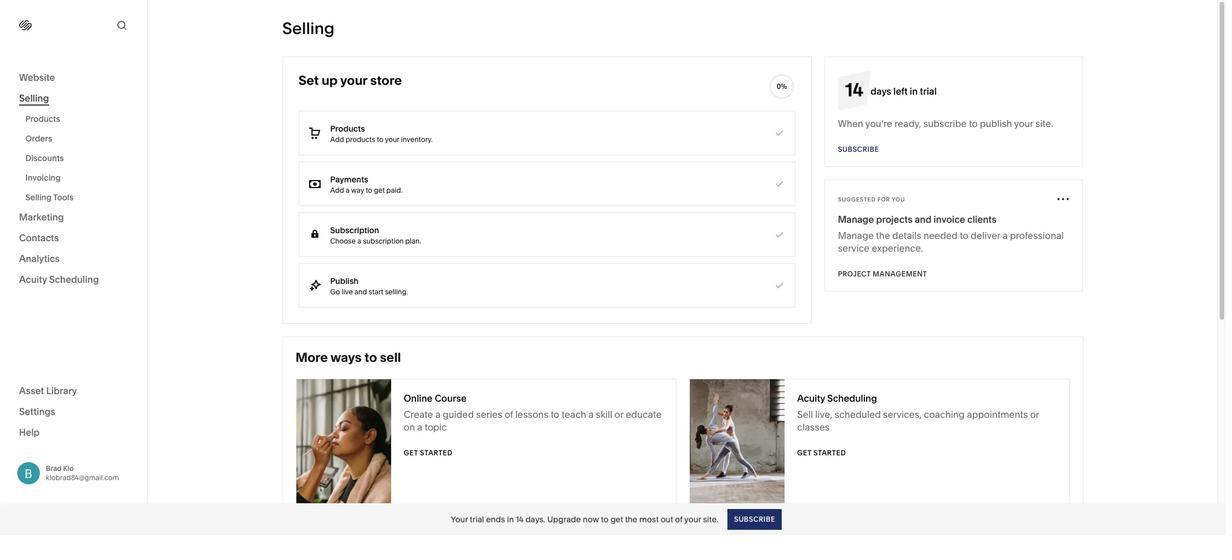 Task type: locate. For each thing, give the bounding box(es) containing it.
publish go live and start selling.
[[330, 276, 408, 296]]

1 get started from the left
[[404, 449, 453, 458]]

0 horizontal spatial of
[[505, 409, 513, 421]]

selling down website
[[19, 92, 49, 104]]

get started
[[404, 449, 453, 458], [797, 449, 846, 458]]

0 vertical spatial subscribe button
[[838, 139, 879, 160]]

get down classes
[[797, 449, 812, 458]]

0 vertical spatial manage
[[838, 214, 874, 225]]

1 horizontal spatial acuity
[[797, 393, 825, 404]]

0 vertical spatial of
[[505, 409, 513, 421]]

products for products add products to your inventory.
[[330, 123, 365, 134]]

scheduling down analytics link
[[49, 274, 99, 285]]

add down the payments
[[330, 186, 344, 194]]

of right "series"
[[505, 409, 513, 421]]

manage down the suggested
[[838, 214, 874, 225]]

educate
[[626, 409, 662, 421]]

1 horizontal spatial get started button
[[797, 443, 846, 464]]

acuity
[[19, 274, 47, 285], [797, 393, 825, 404]]

1 horizontal spatial or
[[1030, 409, 1039, 421]]

2 get from the left
[[797, 449, 812, 458]]

start
[[369, 287, 383, 296]]

2 started from the left
[[814, 449, 846, 458]]

project management button
[[838, 264, 927, 285]]

0 horizontal spatial and
[[355, 287, 367, 296]]

1 horizontal spatial get started
[[797, 449, 846, 458]]

subscription choose a subscription plan.
[[330, 225, 421, 245]]

selling tools
[[25, 192, 73, 203]]

and right live
[[355, 287, 367, 296]]

started
[[420, 449, 453, 458], [814, 449, 846, 458]]

add inside payments add a way to get paid.
[[330, 186, 344, 194]]

a
[[346, 186, 350, 194], [1003, 230, 1008, 242], [357, 237, 361, 245], [435, 409, 441, 421], [588, 409, 594, 421], [417, 422, 422, 433]]

0 vertical spatial site.
[[1036, 118, 1053, 129]]

to inside payments add a way to get paid.
[[366, 186, 372, 194]]

1 vertical spatial manage
[[838, 230, 874, 242]]

2 vertical spatial selling
[[25, 192, 52, 203]]

suggested
[[838, 196, 876, 203]]

0 vertical spatial the
[[876, 230, 890, 242]]

2 add from the top
[[330, 186, 344, 194]]

1 vertical spatial acuity
[[797, 393, 825, 404]]

to right products
[[377, 135, 383, 144]]

1 get from the left
[[404, 449, 418, 458]]

get left paid.
[[374, 186, 385, 194]]

subscribe button
[[838, 139, 879, 160], [728, 509, 782, 530]]

1 horizontal spatial of
[[675, 515, 683, 525]]

the left most
[[625, 515, 638, 525]]

to right now
[[601, 515, 609, 525]]

upgrade
[[547, 515, 581, 525]]

classes
[[797, 422, 830, 433]]

publish
[[980, 118, 1012, 129]]

acuity scheduling sell live, scheduled services, coaching appointments or classes
[[797, 393, 1039, 433]]

0 vertical spatial in
[[910, 86, 918, 97]]

products for products
[[25, 114, 60, 124]]

when you're ready, subscribe to publish your site.
[[838, 118, 1053, 129]]

1 or from the left
[[615, 409, 624, 421]]

or inside online course create a guided series of lessons to teach a skill or educate on a topic
[[615, 409, 624, 421]]

selling tools link
[[25, 188, 135, 207]]

0 horizontal spatial trial
[[470, 515, 484, 525]]

1 horizontal spatial get
[[797, 449, 812, 458]]

1 vertical spatial scheduling
[[827, 393, 877, 404]]

a up topic
[[435, 409, 441, 421]]

on
[[404, 422, 415, 433]]

you're
[[865, 118, 892, 129]]

your
[[451, 515, 468, 525]]

a left skill
[[588, 409, 594, 421]]

2 get started button from the left
[[797, 443, 846, 464]]

online
[[404, 393, 433, 404]]

14
[[845, 79, 863, 101], [516, 515, 524, 525]]

1 started from the left
[[420, 449, 453, 458]]

0 horizontal spatial in
[[507, 515, 514, 525]]

0 vertical spatial scheduling
[[49, 274, 99, 285]]

analytics
[[19, 253, 60, 265]]

scheduling inside "link"
[[49, 274, 99, 285]]

14 left days
[[845, 79, 863, 101]]

0 horizontal spatial products
[[25, 114, 60, 124]]

sell
[[380, 350, 401, 366]]

manage up service
[[838, 230, 874, 242]]

1 horizontal spatial started
[[814, 449, 846, 458]]

to
[[969, 118, 978, 129], [377, 135, 383, 144], [366, 186, 372, 194], [960, 230, 969, 242], [364, 350, 377, 366], [551, 409, 559, 421], [601, 515, 609, 525]]

14 left days.
[[516, 515, 524, 525]]

1 vertical spatial site.
[[703, 515, 719, 525]]

get down on
[[404, 449, 418, 458]]

site. right out
[[703, 515, 719, 525]]

selling up marketing
[[25, 192, 52, 203]]

1 add from the top
[[330, 135, 344, 144]]

when
[[838, 118, 863, 129]]

1 horizontal spatial 14
[[845, 79, 863, 101]]

and
[[915, 214, 932, 225], [355, 287, 367, 296]]

out
[[661, 515, 673, 525]]

you
[[892, 196, 905, 203]]

2 get started from the left
[[797, 449, 846, 458]]

1 horizontal spatial subscribe button
[[838, 139, 879, 160]]

products inside products add products to your inventory.
[[330, 123, 365, 134]]

choose
[[330, 237, 356, 245]]

started down classes
[[814, 449, 846, 458]]

to left publish
[[969, 118, 978, 129]]

0 horizontal spatial get started
[[404, 449, 453, 458]]

get started for acuity scheduling sell live, scheduled services, coaching appointments or classes
[[797, 449, 846, 458]]

scheduling up scheduled
[[827, 393, 877, 404]]

subscribe inside button
[[734, 515, 775, 524]]

started for a
[[420, 449, 453, 458]]

in right ends in the bottom of the page
[[507, 515, 514, 525]]

get started button for acuity scheduling sell live, scheduled services, coaching appointments or classes
[[797, 443, 846, 464]]

in right left on the right top of the page
[[910, 86, 918, 97]]

selling
[[282, 18, 335, 38], [19, 92, 49, 104], [25, 192, 52, 203]]

1 vertical spatial and
[[355, 287, 367, 296]]

get for create a guided series of lessons to teach a skill or educate on a topic
[[404, 449, 418, 458]]

acuity inside "link"
[[19, 274, 47, 285]]

website link
[[19, 71, 128, 85]]

0 horizontal spatial or
[[615, 409, 624, 421]]

get
[[404, 449, 418, 458], [797, 449, 812, 458]]

and up details
[[915, 214, 932, 225]]

1 get started button from the left
[[404, 443, 453, 464]]

0 vertical spatial add
[[330, 135, 344, 144]]

the
[[876, 230, 890, 242], [625, 515, 638, 525]]

scheduling for acuity scheduling sell live, scheduled services, coaching appointments or classes
[[827, 393, 877, 404]]

scheduled
[[835, 409, 881, 421]]

of inside online course create a guided series of lessons to teach a skill or educate on a topic
[[505, 409, 513, 421]]

0 horizontal spatial acuity
[[19, 274, 47, 285]]

0 horizontal spatial the
[[625, 515, 638, 525]]

products up "orders"
[[25, 114, 60, 124]]

of right out
[[675, 515, 683, 525]]

get right now
[[611, 515, 623, 525]]

a right deliver
[[1003, 230, 1008, 242]]

trial right left on the right top of the page
[[920, 86, 937, 97]]

1 vertical spatial 14
[[516, 515, 524, 525]]

to left deliver
[[960, 230, 969, 242]]

acuity down the analytics
[[19, 274, 47, 285]]

asset
[[19, 385, 44, 397]]

selling inside 'link'
[[25, 192, 52, 203]]

0 vertical spatial subscribe
[[838, 145, 879, 154]]

site. right publish
[[1036, 118, 1053, 129]]

1 horizontal spatial site.
[[1036, 118, 1053, 129]]

days left in trial
[[871, 86, 937, 97]]

suggested for you
[[838, 196, 905, 203]]

days
[[871, 86, 891, 97]]

products up products
[[330, 123, 365, 134]]

or right skill
[[615, 409, 624, 421]]

started down topic
[[420, 449, 453, 458]]

help
[[19, 427, 40, 438]]

0 horizontal spatial scheduling
[[49, 274, 99, 285]]

selling.
[[385, 287, 408, 296]]

or right appointments
[[1030, 409, 1039, 421]]

experience.
[[872, 243, 923, 254]]

0%
[[777, 82, 787, 91]]

0 horizontal spatial subscribe
[[734, 515, 775, 524]]

1 horizontal spatial and
[[915, 214, 932, 225]]

in
[[910, 86, 918, 97], [507, 515, 514, 525]]

scheduling inside acuity scheduling sell live, scheduled services, coaching appointments or classes
[[827, 393, 877, 404]]

professional
[[1010, 230, 1064, 242]]

add inside products add products to your inventory.
[[330, 135, 344, 144]]

0 vertical spatial and
[[915, 214, 932, 225]]

1 horizontal spatial the
[[876, 230, 890, 242]]

1 horizontal spatial trial
[[920, 86, 937, 97]]

acuity inside acuity scheduling sell live, scheduled services, coaching appointments or classes
[[797, 393, 825, 404]]

library
[[46, 385, 77, 397]]

get started down topic
[[404, 449, 453, 458]]

topic
[[425, 422, 447, 433]]

0 vertical spatial selling
[[282, 18, 335, 38]]

more ways to sell
[[296, 350, 401, 366]]

2 manage from the top
[[838, 230, 874, 242]]

manage
[[838, 214, 874, 225], [838, 230, 874, 242]]

ready,
[[895, 118, 921, 129]]

add left products
[[330, 135, 344, 144]]

go
[[330, 287, 340, 296]]

more
[[296, 350, 328, 366]]

1 horizontal spatial products
[[330, 123, 365, 134]]

your right the up
[[340, 73, 367, 88]]

get started button down topic
[[404, 443, 453, 464]]

your left inventory.
[[385, 135, 399, 144]]

1 vertical spatial in
[[507, 515, 514, 525]]

1 manage from the top
[[838, 214, 874, 225]]

1 vertical spatial subscribe
[[734, 515, 775, 524]]

products
[[25, 114, 60, 124], [330, 123, 365, 134]]

analytics link
[[19, 253, 128, 266]]

or inside acuity scheduling sell live, scheduled services, coaching appointments or classes
[[1030, 409, 1039, 421]]

get started down classes
[[797, 449, 846, 458]]

0 horizontal spatial started
[[420, 449, 453, 458]]

1 vertical spatial get
[[611, 515, 623, 525]]

to left the 'sell'
[[364, 350, 377, 366]]

get inside payments add a way to get paid.
[[374, 186, 385, 194]]

guided
[[443, 409, 474, 421]]

1 vertical spatial trial
[[470, 515, 484, 525]]

1 horizontal spatial scheduling
[[827, 393, 877, 404]]

0 horizontal spatial get
[[404, 449, 418, 458]]

1 vertical spatial selling
[[19, 92, 49, 104]]

lessons
[[515, 409, 549, 421]]

a down subscription
[[357, 237, 361, 245]]

0 vertical spatial get
[[374, 186, 385, 194]]

2 or from the left
[[1030, 409, 1039, 421]]

acuity up sell
[[797, 393, 825, 404]]

0 horizontal spatial get started button
[[404, 443, 453, 464]]

1 vertical spatial the
[[625, 515, 638, 525]]

to right way
[[366, 186, 372, 194]]

the up experience.
[[876, 230, 890, 242]]

get started button down classes
[[797, 443, 846, 464]]

0 vertical spatial acuity
[[19, 274, 47, 285]]

products link
[[25, 109, 135, 129]]

a left way
[[346, 186, 350, 194]]

0 horizontal spatial get
[[374, 186, 385, 194]]

1 vertical spatial add
[[330, 186, 344, 194]]

0 horizontal spatial subscribe button
[[728, 509, 782, 530]]

your inside products add products to your inventory.
[[385, 135, 399, 144]]

selling up set
[[282, 18, 335, 38]]

0 vertical spatial 14
[[845, 79, 863, 101]]

paid.
[[386, 186, 403, 194]]

a right on
[[417, 422, 422, 433]]

to left teach
[[551, 409, 559, 421]]

settings
[[19, 406, 55, 418]]

1 vertical spatial subscribe button
[[728, 509, 782, 530]]

trial right "your"
[[470, 515, 484, 525]]

projects
[[876, 214, 913, 225]]



Task type: vqa. For each thing, say whether or not it's contained in the screenshot.
Product Reviews Collect and display reviews for physical, digital and service products.
no



Task type: describe. For each thing, give the bounding box(es) containing it.
and inside the manage projects and invoice clients manage the details needed to deliver a professional service experience.
[[915, 214, 932, 225]]

subscription
[[363, 237, 404, 245]]

settings link
[[19, 405, 128, 419]]

to inside products add products to your inventory.
[[377, 135, 383, 144]]

project
[[838, 270, 871, 279]]

scheduling for acuity scheduling
[[49, 274, 99, 285]]

0 horizontal spatial site.
[[703, 515, 719, 525]]

subscription
[[330, 225, 379, 235]]

invoicing
[[25, 173, 61, 183]]

contacts
[[19, 232, 59, 244]]

a inside payments add a way to get paid.
[[346, 186, 350, 194]]

project management
[[838, 270, 927, 279]]

sell
[[797, 409, 813, 421]]

details
[[892, 230, 921, 242]]

products
[[346, 135, 375, 144]]

help link
[[19, 426, 40, 439]]

invoice
[[934, 214, 965, 225]]

service
[[838, 243, 870, 254]]

get for sell live, scheduled services, coaching appointments or classes
[[797, 449, 812, 458]]

to inside the manage projects and invoice clients manage the details needed to deliver a professional service experience.
[[960, 230, 969, 242]]

coaching
[[924, 409, 965, 421]]

your right out
[[684, 515, 701, 525]]

to inside online course create a guided series of lessons to teach a skill or educate on a topic
[[551, 409, 559, 421]]

publish
[[330, 276, 359, 286]]

clients
[[968, 214, 997, 225]]

course
[[435, 393, 467, 404]]

klobrad84@gmail.com
[[46, 474, 119, 482]]

discounts
[[25, 153, 64, 164]]

asset library
[[19, 385, 77, 397]]

online course create a guided series of lessons to teach a skill or educate on a topic
[[404, 393, 662, 433]]

create
[[404, 409, 433, 421]]

left
[[894, 86, 908, 97]]

needed
[[924, 230, 958, 242]]

subscribe
[[924, 118, 967, 129]]

klo
[[63, 464, 74, 473]]

most
[[639, 515, 659, 525]]

add for products
[[330, 135, 344, 144]]

acuity for acuity scheduling
[[19, 274, 47, 285]]

tools
[[53, 192, 73, 203]]

live
[[342, 287, 353, 296]]

services,
[[883, 409, 922, 421]]

invoicing link
[[25, 168, 135, 188]]

inventory.
[[401, 135, 433, 144]]

and inside publish go live and start selling.
[[355, 287, 367, 296]]

series
[[476, 409, 502, 421]]

acuity scheduling link
[[19, 273, 128, 287]]

store
[[370, 73, 402, 88]]

started for live,
[[814, 449, 846, 458]]

ways
[[330, 350, 362, 366]]

management
[[873, 270, 927, 279]]

products add products to your inventory.
[[330, 123, 433, 144]]

payments add a way to get paid.
[[330, 174, 403, 194]]

1 horizontal spatial subscribe
[[838, 145, 879, 154]]

teach
[[562, 409, 586, 421]]

orders
[[25, 133, 52, 144]]

way
[[351, 186, 364, 194]]

1 vertical spatial of
[[675, 515, 683, 525]]

deliver
[[971, 230, 1000, 242]]

ends
[[486, 515, 505, 525]]

payments
[[330, 174, 368, 185]]

add for payments
[[330, 186, 344, 194]]

manage projects and invoice clients manage the details needed to deliver a professional service experience.
[[838, 214, 1064, 254]]

a inside the manage projects and invoice clients manage the details needed to deliver a professional service experience.
[[1003, 230, 1008, 242]]

appointments
[[967, 409, 1028, 421]]

1 horizontal spatial in
[[910, 86, 918, 97]]

your right publish
[[1014, 118, 1033, 129]]

get started button for online course create a guided series of lessons to teach a skill or educate on a topic
[[404, 443, 453, 464]]

marketing
[[19, 211, 64, 223]]

a inside the subscription choose a subscription plan.
[[357, 237, 361, 245]]

1 horizontal spatial get
[[611, 515, 623, 525]]

set up your store
[[298, 73, 402, 88]]

selling link
[[19, 92, 128, 106]]

days.
[[525, 515, 545, 525]]

0 vertical spatial trial
[[920, 86, 937, 97]]

now
[[583, 515, 599, 525]]

discounts link
[[25, 149, 135, 168]]

your trial ends in 14 days. upgrade now to get the most out of your site.
[[451, 515, 719, 525]]

brad klo klobrad84@gmail.com
[[46, 464, 119, 482]]

for
[[878, 196, 890, 203]]

website
[[19, 72, 55, 83]]

get started for online course create a guided series of lessons to teach a skill or educate on a topic
[[404, 449, 453, 458]]

0 horizontal spatial 14
[[516, 515, 524, 525]]

orders link
[[25, 129, 135, 149]]

the inside the manage projects and invoice clients manage the details needed to deliver a professional service experience.
[[876, 230, 890, 242]]

acuity for acuity scheduling sell live, scheduled services, coaching appointments or classes
[[797, 393, 825, 404]]

acuity scheduling
[[19, 274, 99, 285]]

brad
[[46, 464, 62, 473]]

live,
[[815, 409, 832, 421]]

set
[[298, 73, 319, 88]]

skill
[[596, 409, 612, 421]]



